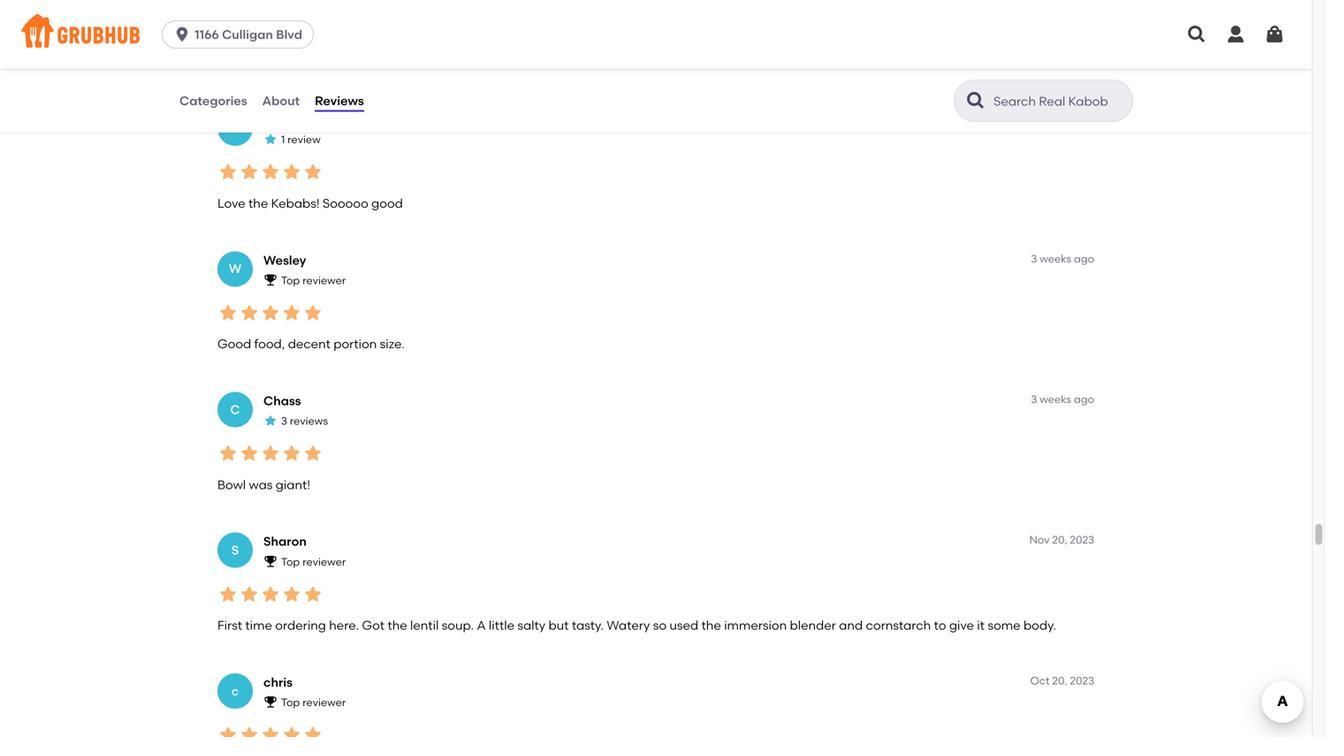 Task type: describe. For each thing, give the bounding box(es) containing it.
3 weeks ago for size.
[[1032, 252, 1095, 265]]

love the kebabs! sooooo good
[[218, 196, 403, 211]]

awesome
[[218, 55, 276, 70]]

size.
[[380, 337, 405, 352]]

1 horizontal spatial svg image
[[1226, 24, 1247, 45]]

search icon image
[[966, 90, 987, 111]]

1166 culligan blvd button
[[162, 20, 321, 49]]

trophy icon image for wesley
[[264, 273, 278, 287]]

kebabs!
[[271, 196, 320, 211]]

weeks for size.
[[1040, 252, 1072, 265]]

culligan
[[222, 27, 273, 42]]

nov 20, 2023
[[1030, 534, 1095, 547]]

and
[[840, 618, 863, 633]]

3 for love the kebabs! sooooo good
[[1032, 112, 1038, 124]]

about button
[[262, 69, 301, 133]]

portion
[[334, 337, 377, 352]]

trophy icon image for chris
[[264, 695, 278, 710]]

time
[[245, 618, 272, 633]]

the left kebabs!
[[249, 196, 268, 211]]

c
[[232, 684, 239, 699]]

salty
[[518, 618, 546, 633]]

it
[[978, 618, 985, 633]]

to
[[934, 618, 947, 633]]

give
[[950, 618, 975, 633]]

3 weeks from the top
[[1040, 393, 1072, 406]]

decent
[[288, 337, 331, 352]]

2 as from the left
[[479, 55, 493, 70]]

a
[[477, 618, 486, 633]]

20, for chris
[[1053, 675, 1068, 688]]

3 weeks ago for good
[[1032, 112, 1095, 124]]

giant!
[[276, 478, 310, 493]]

svg image inside '1166 culligan blvd' 'button'
[[173, 26, 191, 43]]

1166
[[195, 27, 219, 42]]

sauce,
[[436, 55, 476, 70]]

1 vertical spatial love
[[218, 196, 246, 211]]

tasty.
[[572, 618, 604, 633]]

was
[[249, 478, 273, 493]]

used
[[670, 618, 699, 633]]

nov
[[1030, 534, 1050, 547]]

reviewer for sharon
[[303, 556, 346, 569]]

sooooo
[[323, 196, 369, 211]]

everything
[[539, 55, 602, 70]]

s
[[231, 543, 239, 558]]

wesley
[[264, 253, 306, 268]]

bowl
[[218, 478, 246, 493]]

cornstarch
[[866, 618, 932, 633]]

categories
[[180, 93, 247, 108]]

2 svg image from the left
[[1265, 24, 1286, 45]]

sharon
[[264, 534, 307, 549]]

review
[[288, 133, 321, 146]]

1
[[281, 133, 285, 146]]

tried.
[[628, 55, 659, 70]]



Task type: locate. For each thing, give the bounding box(es) containing it.
ago for size.
[[1074, 252, 1095, 265]]

3 top reviewer from the top
[[281, 697, 346, 709]]

Search Real Kabob search field
[[992, 93, 1128, 110]]

2023 right nov
[[1070, 534, 1095, 547]]

good
[[372, 196, 403, 211]]

reviewer down wesley at the left top
[[303, 274, 346, 287]]

house
[[397, 55, 433, 70]]

top reviewer for sharon
[[281, 556, 346, 569]]

c
[[230, 402, 240, 417]]

the right used
[[702, 618, 721, 633]]

3 top from the top
[[281, 697, 300, 709]]

0 vertical spatial 20,
[[1053, 534, 1068, 547]]

2 vertical spatial weeks
[[1040, 393, 1072, 406]]

well
[[496, 55, 519, 70]]

reviewer
[[303, 274, 346, 287], [303, 556, 346, 569], [303, 697, 346, 709]]

top reviewer down chris at the left
[[281, 697, 346, 709]]

as
[[279, 55, 293, 70], [479, 55, 493, 70], [522, 55, 536, 70]]

3 3 weeks ago from the top
[[1032, 393, 1095, 406]]

reviewer for chris
[[303, 697, 346, 709]]

3 for bowl was giant!
[[1032, 393, 1038, 406]]

2 trophy icon image from the top
[[264, 555, 278, 569]]

1 reviewer from the top
[[303, 274, 346, 287]]

the right "got"
[[388, 618, 407, 633]]

svg image
[[1187, 24, 1208, 45], [1265, 24, 1286, 45]]

2 vertical spatial 3 weeks ago
[[1032, 393, 1095, 406]]

weeks for good
[[1040, 112, 1072, 124]]

2 top from the top
[[281, 556, 300, 569]]

1 vertical spatial ago
[[1074, 252, 1095, 265]]

0 vertical spatial top
[[281, 274, 300, 287]]

1 trophy icon image from the top
[[264, 273, 278, 287]]

i've
[[605, 55, 625, 70]]

awesome as always!   love the house sauce, as well as everything i've tried.
[[218, 55, 659, 70]]

svg image
[[1226, 24, 1247, 45], [173, 26, 191, 43]]

top reviewer down wesley at the left top
[[281, 274, 346, 287]]

1 vertical spatial top
[[281, 556, 300, 569]]

3 weeks ago
[[1032, 112, 1095, 124], [1032, 252, 1095, 265], [1032, 393, 1095, 406]]

but
[[549, 618, 569, 633]]

r
[[231, 121, 239, 136]]

some
[[988, 618, 1021, 633]]

bowl was giant!
[[218, 478, 310, 493]]

2 2023 from the top
[[1070, 675, 1095, 688]]

1 weeks from the top
[[1040, 112, 1072, 124]]

20,
[[1053, 534, 1068, 547], [1053, 675, 1068, 688]]

soup.
[[442, 618, 474, 633]]

w
[[229, 262, 242, 277]]

top reviewer for chris
[[281, 697, 346, 709]]

here.
[[329, 618, 359, 633]]

reviews
[[315, 93, 364, 108]]

so
[[653, 618, 667, 633]]

1166 culligan blvd
[[195, 27, 302, 42]]

0 vertical spatial 3 weeks ago
[[1032, 112, 1095, 124]]

love right always!
[[344, 55, 372, 70]]

1 horizontal spatial love
[[344, 55, 372, 70]]

little
[[489, 618, 515, 633]]

lentil
[[410, 618, 439, 633]]

trophy icon image for sharon
[[264, 555, 278, 569]]

top
[[281, 274, 300, 287], [281, 556, 300, 569], [281, 697, 300, 709]]

3 as from the left
[[522, 55, 536, 70]]

good food, decent portion size.
[[218, 337, 405, 352]]

weeks
[[1040, 112, 1072, 124], [1040, 252, 1072, 265], [1040, 393, 1072, 406]]

1 ago from the top
[[1074, 112, 1095, 124]]

main navigation navigation
[[0, 0, 1313, 69]]

love left kebabs!
[[218, 196, 246, 211]]

20, right oct
[[1053, 675, 1068, 688]]

love
[[344, 55, 372, 70], [218, 196, 246, 211]]

3 ago from the top
[[1074, 393, 1095, 406]]

top down wesley at the left top
[[281, 274, 300, 287]]

1 horizontal spatial as
[[479, 55, 493, 70]]

2 vertical spatial top reviewer
[[281, 697, 346, 709]]

2 vertical spatial top
[[281, 697, 300, 709]]

2 top reviewer from the top
[[281, 556, 346, 569]]

reviews
[[290, 415, 328, 428]]

3 reviewer from the top
[[303, 697, 346, 709]]

top reviewer
[[281, 274, 346, 287], [281, 556, 346, 569], [281, 697, 346, 709]]

top for sharon
[[281, 556, 300, 569]]

about
[[262, 93, 300, 108]]

top down chris at the left
[[281, 697, 300, 709]]

1 20, from the top
[[1053, 534, 1068, 547]]

top for chris
[[281, 697, 300, 709]]

3
[[1032, 112, 1038, 124], [1032, 252, 1038, 265], [1032, 393, 1038, 406], [281, 415, 287, 428]]

1 2023 from the top
[[1070, 534, 1095, 547]]

blvd
[[276, 27, 302, 42]]

first time ordering here. got the lentil soup. a little salty but tasty.  watery so used the immersion blender and cornstarch to give it some body.
[[218, 618, 1057, 633]]

1 horizontal spatial svg image
[[1265, 24, 1286, 45]]

first
[[218, 618, 242, 633]]

0 vertical spatial love
[[344, 55, 372, 70]]

1 vertical spatial 2023
[[1070, 675, 1095, 688]]

1 vertical spatial trophy icon image
[[264, 555, 278, 569]]

0 horizontal spatial svg image
[[173, 26, 191, 43]]

2 weeks from the top
[[1040, 252, 1072, 265]]

0 vertical spatial top reviewer
[[281, 274, 346, 287]]

2 vertical spatial ago
[[1074, 393, 1095, 406]]

trophy icon image down chris at the left
[[264, 695, 278, 710]]

1 vertical spatial weeks
[[1040, 252, 1072, 265]]

2 horizontal spatial as
[[522, 55, 536, 70]]

reviews button
[[314, 69, 365, 133]]

top down 'sharon'
[[281, 556, 300, 569]]

good
[[218, 337, 251, 352]]

ordering
[[275, 618, 326, 633]]

0 horizontal spatial as
[[279, 55, 293, 70]]

body.
[[1024, 618, 1057, 633]]

trophy icon image down 'sharon'
[[264, 555, 278, 569]]

2 20, from the top
[[1053, 675, 1068, 688]]

3 reviews
[[281, 415, 328, 428]]

oct 20, 2023
[[1031, 675, 1095, 688]]

the
[[375, 55, 394, 70], [249, 196, 268, 211], [388, 618, 407, 633], [702, 618, 721, 633]]

2 3 weeks ago from the top
[[1032, 252, 1095, 265]]

trophy icon image down wesley at the left top
[[264, 273, 278, 287]]

2 vertical spatial reviewer
[[303, 697, 346, 709]]

immersion
[[724, 618, 787, 633]]

1 vertical spatial 3 weeks ago
[[1032, 252, 1095, 265]]

20, right nov
[[1053, 534, 1068, 547]]

1 3 weeks ago from the top
[[1032, 112, 1095, 124]]

1 vertical spatial top reviewer
[[281, 556, 346, 569]]

20, for sharon
[[1053, 534, 1068, 547]]

1 as from the left
[[279, 55, 293, 70]]

0 vertical spatial weeks
[[1040, 112, 1072, 124]]

1 svg image from the left
[[1187, 24, 1208, 45]]

chris
[[264, 675, 293, 690]]

top for wesley
[[281, 274, 300, 287]]

2023 right oct
[[1070, 675, 1095, 688]]

0 vertical spatial 2023
[[1070, 534, 1095, 547]]

3 trophy icon image from the top
[[264, 695, 278, 710]]

ago for good
[[1074, 112, 1095, 124]]

0 horizontal spatial love
[[218, 196, 246, 211]]

oct
[[1031, 675, 1050, 688]]

0 horizontal spatial svg image
[[1187, 24, 1208, 45]]

top reviewer down 'sharon'
[[281, 556, 346, 569]]

reviewer down 'sharon'
[[303, 556, 346, 569]]

watery
[[607, 618, 650, 633]]

1 review
[[281, 133, 321, 146]]

1 top from the top
[[281, 274, 300, 287]]

1 vertical spatial reviewer
[[303, 556, 346, 569]]

blender
[[790, 618, 837, 633]]

star icon image
[[218, 21, 239, 42], [239, 21, 260, 42], [260, 21, 281, 42], [281, 21, 302, 42], [302, 21, 324, 42], [264, 132, 278, 146], [218, 162, 239, 183], [239, 162, 260, 183], [260, 162, 281, 183], [281, 162, 302, 183], [302, 162, 324, 183], [218, 302, 239, 324], [239, 302, 260, 324], [260, 302, 281, 324], [281, 302, 302, 324], [302, 302, 324, 324], [264, 414, 278, 428], [218, 443, 239, 464], [239, 443, 260, 464], [260, 443, 281, 464], [281, 443, 302, 464], [302, 443, 324, 464], [218, 584, 239, 605], [239, 584, 260, 605], [260, 584, 281, 605], [281, 584, 302, 605], [302, 584, 324, 605], [218, 725, 239, 738], [239, 725, 260, 738], [260, 725, 281, 738], [281, 725, 302, 738], [302, 725, 324, 738]]

food,
[[254, 337, 285, 352]]

always!
[[296, 55, 341, 70]]

got
[[362, 618, 385, 633]]

chass
[[264, 394, 301, 409]]

as left well
[[479, 55, 493, 70]]

2023
[[1070, 534, 1095, 547], [1070, 675, 1095, 688]]

reviewer for wesley
[[303, 274, 346, 287]]

0 vertical spatial reviewer
[[303, 274, 346, 287]]

2 reviewer from the top
[[303, 556, 346, 569]]

the left house
[[375, 55, 394, 70]]

trophy icon image
[[264, 273, 278, 287], [264, 555, 278, 569], [264, 695, 278, 710]]

0 vertical spatial ago
[[1074, 112, 1095, 124]]

2 vertical spatial trophy icon image
[[264, 695, 278, 710]]

1 top reviewer from the top
[[281, 274, 346, 287]]

ago
[[1074, 112, 1095, 124], [1074, 252, 1095, 265], [1074, 393, 1095, 406]]

reviewer down here.
[[303, 697, 346, 709]]

2 ago from the top
[[1074, 252, 1095, 265]]

as down 'blvd' in the left top of the page
[[279, 55, 293, 70]]

as right well
[[522, 55, 536, 70]]

0 vertical spatial trophy icon image
[[264, 273, 278, 287]]

categories button
[[179, 69, 248, 133]]

1 vertical spatial 20,
[[1053, 675, 1068, 688]]

3 for good food, decent portion size.
[[1032, 252, 1038, 265]]

2023 for sharon
[[1070, 534, 1095, 547]]

top reviewer for wesley
[[281, 274, 346, 287]]

2023 for chris
[[1070, 675, 1095, 688]]



Task type: vqa. For each thing, say whether or not it's contained in the screenshot.


